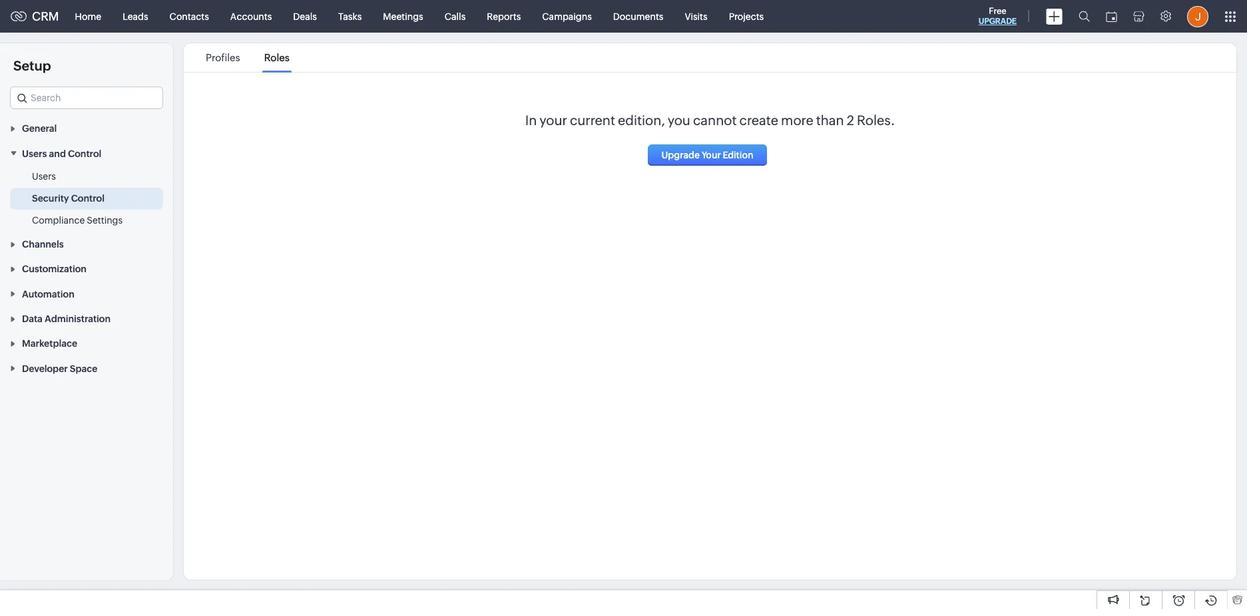 Task type: describe. For each thing, give the bounding box(es) containing it.
edition
[[723, 150, 754, 161]]

documents link
[[603, 0, 675, 32]]

leads
[[123, 11, 148, 22]]

channels
[[22, 239, 64, 250]]

profiles
[[206, 52, 240, 63]]

calls
[[445, 11, 466, 22]]

users for users and control
[[22, 148, 47, 159]]

and
[[49, 148, 66, 159]]

roles.
[[857, 113, 896, 128]]

administration
[[45, 314, 111, 324]]

marketplace button
[[0, 331, 173, 356]]

your
[[702, 150, 721, 161]]

space
[[70, 364, 98, 374]]

reports
[[487, 11, 521, 22]]

search image
[[1079, 11, 1091, 22]]

control inside users and control 'dropdown button'
[[68, 148, 101, 159]]

developer space button
[[0, 356, 173, 381]]

crm link
[[11, 9, 59, 23]]

users and control button
[[0, 141, 173, 166]]

in
[[525, 113, 537, 128]]

calendar image
[[1107, 11, 1118, 22]]

Search text field
[[11, 87, 163, 109]]

developer
[[22, 364, 68, 374]]

channels button
[[0, 232, 173, 257]]

profiles link
[[204, 52, 242, 63]]

roles
[[264, 52, 290, 63]]

data administration button
[[0, 306, 173, 331]]

in your current edition, you cannot create more than 2 roles.
[[525, 113, 896, 128]]

2
[[847, 113, 855, 128]]

accounts
[[230, 11, 272, 22]]

general button
[[0, 116, 173, 141]]

compliance settings link
[[32, 214, 123, 227]]

cannot
[[693, 113, 737, 128]]

data administration
[[22, 314, 111, 324]]

customization button
[[0, 257, 173, 281]]

automation
[[22, 289, 74, 300]]

accounts link
[[220, 0, 283, 32]]

more
[[782, 113, 814, 128]]

crm
[[32, 9, 59, 23]]

compliance
[[32, 215, 85, 226]]

edition,
[[618, 113, 665, 128]]

deals
[[293, 11, 317, 22]]

campaigns
[[542, 11, 592, 22]]

current
[[570, 113, 616, 128]]

create
[[740, 113, 779, 128]]

data
[[22, 314, 43, 324]]

automation button
[[0, 281, 173, 306]]

deals link
[[283, 0, 328, 32]]

visits
[[685, 11, 708, 22]]



Task type: vqa. For each thing, say whether or not it's contained in the screenshot.
Data Administration DROPDOWN BUTTON
yes



Task type: locate. For each thing, give the bounding box(es) containing it.
control inside security control link
[[71, 193, 105, 204]]

security
[[32, 193, 69, 204]]

users and control region
[[0, 166, 173, 232]]

profile image
[[1188, 6, 1209, 27]]

1 vertical spatial upgrade
[[662, 150, 700, 161]]

1 horizontal spatial upgrade
[[979, 17, 1017, 26]]

visits link
[[675, 0, 719, 32]]

contacts
[[170, 11, 209, 22]]

list containing profiles
[[194, 43, 302, 72]]

upgrade your edition button
[[649, 145, 767, 166]]

None field
[[10, 87, 163, 109]]

calls link
[[434, 0, 477, 32]]

marketplace
[[22, 339, 77, 349]]

0 horizontal spatial upgrade
[[662, 150, 700, 161]]

customization
[[22, 264, 87, 275]]

upgrade left your
[[662, 150, 700, 161]]

create menu element
[[1039, 0, 1071, 32]]

control up compliance settings
[[71, 193, 105, 204]]

your
[[540, 113, 568, 128]]

contacts link
[[159, 0, 220, 32]]

documents
[[613, 11, 664, 22]]

security control
[[32, 193, 105, 204]]

control
[[68, 148, 101, 159], [71, 193, 105, 204]]

control down the general dropdown button
[[68, 148, 101, 159]]

users and control
[[22, 148, 101, 159]]

1 vertical spatial control
[[71, 193, 105, 204]]

you
[[668, 113, 691, 128]]

roles link
[[262, 52, 292, 63]]

create menu image
[[1047, 8, 1063, 24]]

home link
[[64, 0, 112, 32]]

users link
[[32, 170, 56, 183]]

free upgrade
[[979, 6, 1017, 26]]

tasks
[[338, 11, 362, 22]]

0 vertical spatial control
[[68, 148, 101, 159]]

users inside region
[[32, 171, 56, 182]]

projects link
[[719, 0, 775, 32]]

0 vertical spatial upgrade
[[979, 17, 1017, 26]]

0 vertical spatial users
[[22, 148, 47, 159]]

upgrade down free on the top
[[979, 17, 1017, 26]]

compliance settings
[[32, 215, 123, 226]]

users up security
[[32, 171, 56, 182]]

meetings link
[[373, 0, 434, 32]]

users inside 'dropdown button'
[[22, 148, 47, 159]]

than
[[817, 113, 845, 128]]

users for users
[[32, 171, 56, 182]]

profile element
[[1180, 0, 1217, 32]]

general
[[22, 123, 57, 134]]

settings
[[87, 215, 123, 226]]

search element
[[1071, 0, 1099, 33]]

list
[[194, 43, 302, 72]]

free
[[990, 6, 1007, 16]]

users
[[22, 148, 47, 159], [32, 171, 56, 182]]

setup
[[13, 58, 51, 73]]

upgrade
[[979, 17, 1017, 26], [662, 150, 700, 161]]

security control link
[[32, 192, 105, 205]]

users left the and
[[22, 148, 47, 159]]

leads link
[[112, 0, 159, 32]]

developer space
[[22, 364, 98, 374]]

tasks link
[[328, 0, 373, 32]]

upgrade your edition
[[662, 150, 754, 161]]

1 vertical spatial users
[[32, 171, 56, 182]]

home
[[75, 11, 101, 22]]

campaigns link
[[532, 0, 603, 32]]

projects
[[729, 11, 764, 22]]

upgrade inside button
[[662, 150, 700, 161]]

reports link
[[477, 0, 532, 32]]

meetings
[[383, 11, 424, 22]]



